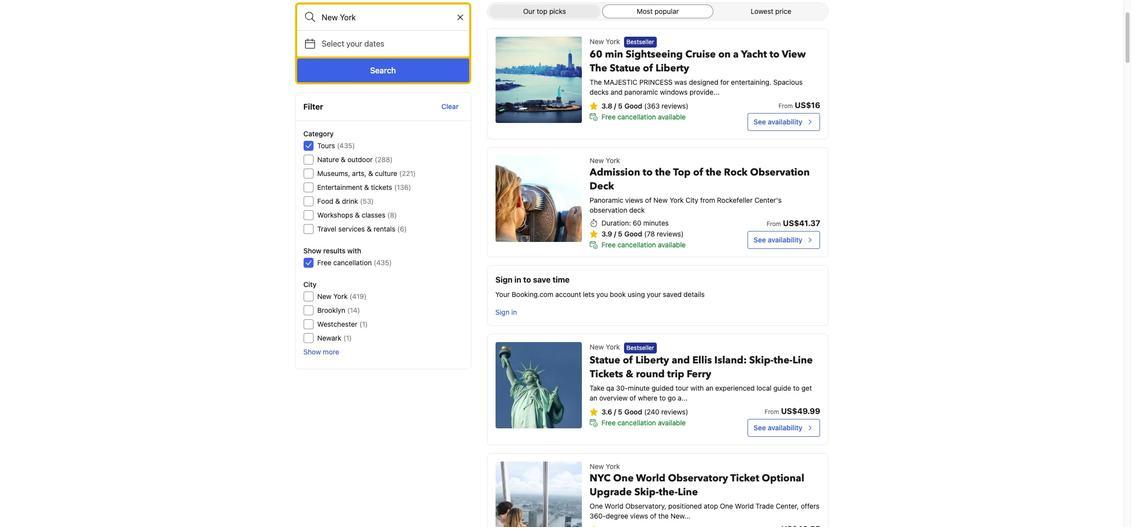 Task type: locate. For each thing, give the bounding box(es) containing it.
/ right 3.8
[[614, 102, 617, 110]]

us$16
[[795, 101, 821, 110]]

1 vertical spatial skip-
[[635, 486, 659, 499]]

overview
[[600, 394, 628, 402]]

5 right the 3.6
[[618, 408, 623, 416]]

in for sign in to save time
[[515, 276, 522, 285]]

westchester (1)
[[317, 320, 368, 329]]

1 see availability from the top
[[754, 118, 803, 126]]

60 min sightseeing cruise on a yacht to view the statue of liberty the majestic princess was designed for entertaining. spacious decks and panoramic windows provide...
[[590, 48, 806, 96]]

availability for admission to the top of the rock observation deck
[[768, 236, 803, 244]]

1 horizontal spatial city
[[686, 196, 699, 205]]

deck
[[590, 180, 614, 193]]

new up majestic
[[590, 37, 604, 46]]

york down top
[[670, 196, 684, 205]]

1 bestseller from the top
[[627, 38, 655, 46]]

statue up majestic
[[610, 62, 641, 75]]

0 vertical spatial (1)
[[360, 320, 368, 329]]

1 vertical spatial statue
[[590, 354, 621, 367]]

0 vertical spatial an
[[706, 384, 714, 392]]

1 horizontal spatial and
[[672, 354, 690, 367]]

available down (363
[[658, 113, 686, 121]]

0 vertical spatial skip-
[[750, 354, 774, 367]]

1 horizontal spatial skip-
[[750, 354, 774, 367]]

1 available from the top
[[658, 113, 686, 121]]

(435) down rentals
[[374, 259, 392, 267]]

on
[[719, 48, 731, 61]]

see availability down from us$41.37
[[754, 236, 803, 244]]

with down ferry on the bottom of the page
[[691, 384, 704, 392]]

in
[[515, 276, 522, 285], [512, 308, 517, 317]]

new up tickets
[[590, 343, 604, 352]]

1 vertical spatial availability
[[768, 236, 803, 244]]

bestseller for sightseeing
[[627, 38, 655, 46]]

1 vertical spatial sign
[[496, 308, 510, 317]]

free down 3.8
[[602, 113, 616, 121]]

0 vertical spatial 5
[[618, 102, 623, 110]]

3 availability from the top
[[768, 424, 803, 432]]

world up 'observatory,'
[[636, 472, 666, 485]]

0 horizontal spatial an
[[590, 394, 598, 402]]

admission
[[590, 166, 641, 179]]

(1) down (14)
[[360, 320, 368, 329]]

see for line
[[754, 424, 766, 432]]

2 see availability from the top
[[754, 236, 803, 244]]

1 vertical spatial views
[[630, 512, 648, 520]]

0 vertical spatial reviews)
[[662, 102, 689, 110]]

free cancellation available down 3.6 / 5 good (240 reviews)
[[602, 419, 686, 427]]

2 show from the top
[[304, 348, 321, 356]]

reviews) for sightseeing
[[662, 102, 689, 110]]

1 vertical spatial see
[[754, 236, 766, 244]]

show left more
[[304, 348, 321, 356]]

liberty up was
[[656, 62, 690, 75]]

of right top
[[694, 166, 704, 179]]

and inside statue of liberty and ellis island: skip-the-line tickets & round trip ferry take qa 30-minute guided tour with an experienced local guide to get an overview of where to go a...
[[672, 354, 690, 367]]

3 5 from the top
[[618, 408, 623, 416]]

1 vertical spatial in
[[512, 308, 517, 317]]

0 vertical spatial bestseller
[[627, 38, 655, 46]]

2 vertical spatial from
[[765, 408, 779, 416]]

of down sightseeing
[[643, 62, 653, 75]]

0 vertical spatial your
[[347, 39, 362, 48]]

new inside new york nyc one world observatory ticket optional upgrade skip-the-line one world observatory, positioned atop one world trade center, offers 360-degree views of the new...
[[590, 462, 604, 471]]

5 down duration:
[[618, 230, 623, 238]]

0 vertical spatial statue
[[610, 62, 641, 75]]

0 vertical spatial and
[[611, 88, 623, 96]]

from us$49.99
[[765, 407, 821, 416]]

in up booking.com
[[515, 276, 522, 285]]

liberty up round
[[636, 354, 670, 367]]

1 horizontal spatial the-
[[774, 354, 793, 367]]

new up 'brooklyn' at the left bottom
[[317, 292, 332, 301]]

us$49.99
[[781, 407, 821, 416]]

nyc
[[590, 472, 611, 485]]

available for liberty
[[658, 419, 686, 427]]

skip-
[[750, 354, 774, 367], [635, 486, 659, 499]]

our
[[523, 7, 535, 15]]

1 horizontal spatial world
[[636, 472, 666, 485]]

get
[[802, 384, 812, 392]]

2 vertical spatial reviews)
[[662, 408, 689, 416]]

2 vertical spatial available
[[658, 419, 686, 427]]

the left rock in the top right of the page
[[706, 166, 722, 179]]

1 vertical spatial with
[[691, 384, 704, 392]]

from down center's
[[767, 221, 781, 228]]

panoramic
[[590, 196, 624, 205]]

3 see availability from the top
[[754, 424, 803, 432]]

sign for sign in
[[496, 308, 510, 317]]

2 bestseller from the top
[[627, 344, 655, 352]]

0 vertical spatial see
[[754, 118, 766, 126]]

3 free cancellation available from the top
[[602, 419, 686, 427]]

rockefeller
[[717, 196, 753, 205]]

guide
[[774, 384, 792, 392]]

of up tickets
[[623, 354, 633, 367]]

1 sign from the top
[[496, 276, 513, 285]]

availability down from us$49.99
[[768, 424, 803, 432]]

(363
[[645, 102, 660, 110]]

/ for of
[[614, 408, 617, 416]]

museums,
[[317, 169, 350, 178]]

lowest price
[[751, 7, 792, 15]]

1 vertical spatial new york
[[590, 343, 620, 352]]

0 vertical spatial line
[[793, 354, 813, 367]]

1 horizontal spatial with
[[691, 384, 704, 392]]

1 vertical spatial see availability
[[754, 236, 803, 244]]

0 vertical spatial available
[[658, 113, 686, 121]]

to inside 60 min sightseeing cruise on a yacht to view the statue of liberty the majestic princess was designed for entertaining. spacious decks and panoramic windows provide...
[[770, 48, 780, 61]]

(8)
[[388, 211, 397, 219]]

the
[[655, 166, 671, 179], [706, 166, 722, 179], [659, 512, 669, 520]]

views up "deck"
[[626, 196, 644, 205]]

1 vertical spatial the
[[590, 78, 602, 87]]

5 right 3.8
[[618, 102, 623, 110]]

new york
[[590, 37, 620, 46], [590, 343, 620, 352]]

view
[[782, 48, 806, 61]]

show more button
[[304, 347, 339, 357]]

sign down your
[[496, 308, 510, 317]]

5 for of
[[618, 408, 623, 416]]

2 vertical spatial good
[[625, 408, 643, 416]]

the up the decks
[[590, 78, 602, 87]]

reviews) down "go"
[[662, 408, 689, 416]]

1 horizontal spatial (1)
[[360, 320, 368, 329]]

0 vertical spatial show
[[304, 247, 322, 255]]

0 horizontal spatial your
[[347, 39, 362, 48]]

0 vertical spatial good
[[625, 102, 643, 110]]

2 vertical spatial 5
[[618, 408, 623, 416]]

1 new york from the top
[[590, 37, 620, 46]]

select your dates
[[322, 39, 385, 48]]

1 horizontal spatial your
[[647, 291, 661, 299]]

1 vertical spatial bestseller
[[627, 344, 655, 352]]

to left view
[[770, 48, 780, 61]]

your left dates
[[347, 39, 362, 48]]

1 horizontal spatial (435)
[[374, 259, 392, 267]]

from us$16
[[779, 101, 821, 110]]

bestseller up round
[[627, 344, 655, 352]]

take
[[590, 384, 605, 392]]

see down entertaining.
[[754, 118, 766, 126]]

world left the trade
[[735, 502, 754, 511]]

2 new york from the top
[[590, 343, 620, 352]]

new york (419)
[[317, 292, 367, 301]]

windows
[[660, 88, 688, 96]]

line inside statue of liberty and ellis island: skip-the-line tickets & round trip ferry take qa 30-minute guided tour with an experienced local guide to get an overview of where to go a...
[[793, 354, 813, 367]]

(435) up nature & outdoor (288)
[[337, 141, 355, 150]]

details
[[684, 291, 705, 299]]

&
[[341, 155, 346, 164], [368, 169, 373, 178], [364, 183, 369, 192], [335, 197, 340, 205], [355, 211, 360, 219], [367, 225, 372, 233], [626, 368, 634, 381]]

good
[[625, 102, 643, 110], [625, 230, 643, 238], [625, 408, 643, 416]]

1 good from the top
[[625, 102, 643, 110]]

results
[[323, 247, 346, 255]]

nature & outdoor (288)
[[317, 155, 393, 164]]

from inside from us$41.37
[[767, 221, 781, 228]]

statue up tickets
[[590, 354, 621, 367]]

new...
[[671, 512, 691, 520]]

in for sign in
[[512, 308, 517, 317]]

sign in to save time
[[496, 276, 570, 285]]

& up 30-
[[626, 368, 634, 381]]

2 horizontal spatial one
[[720, 502, 734, 511]]

0 horizontal spatial 60
[[590, 48, 603, 61]]

saved
[[663, 291, 682, 299]]

free cancellation available down 3.8 / 5 good (363 reviews)
[[602, 113, 686, 121]]

good down the duration: 60 minutes
[[625, 230, 643, 238]]

0 horizontal spatial skip-
[[635, 486, 659, 499]]

good down panoramic
[[625, 102, 643, 110]]

and down majestic
[[611, 88, 623, 96]]

sign
[[496, 276, 513, 285], [496, 308, 510, 317]]

3 available from the top
[[658, 419, 686, 427]]

availability down "from us$16" at the right of page
[[768, 118, 803, 126]]

0 horizontal spatial the-
[[659, 486, 678, 499]]

/ right the 3.9 on the top of page
[[614, 230, 617, 238]]

2 available from the top
[[658, 241, 686, 249]]

(1) for westchester (1)
[[360, 320, 368, 329]]

one up 360-
[[590, 502, 603, 511]]

1 free cancellation available from the top
[[602, 113, 686, 121]]

2 vertical spatial availability
[[768, 424, 803, 432]]

60 left the min
[[590, 48, 603, 61]]

1 5 from the top
[[618, 102, 623, 110]]

2 vertical spatial see availability
[[754, 424, 803, 432]]

tours (435)
[[317, 141, 355, 150]]

statue
[[610, 62, 641, 75], [590, 354, 621, 367]]

0 vertical spatial the
[[590, 62, 608, 75]]

0 vertical spatial /
[[614, 102, 617, 110]]

of down 'observatory,'
[[650, 512, 657, 520]]

0 horizontal spatial and
[[611, 88, 623, 96]]

food
[[317, 197, 334, 205]]

brooklyn (14)
[[317, 306, 360, 315]]

see down from us$49.99
[[754, 424, 766, 432]]

entertainment & tickets (136)
[[317, 183, 411, 192]]

see availability for admission to the top of the rock observation deck
[[754, 236, 803, 244]]

0 horizontal spatial (435)
[[337, 141, 355, 150]]

(6)
[[398, 225, 407, 233]]

1 vertical spatial and
[[672, 354, 690, 367]]

show left results on the left top of page
[[304, 247, 322, 255]]

0 vertical spatial in
[[515, 276, 522, 285]]

1 vertical spatial good
[[625, 230, 643, 238]]

1 vertical spatial your
[[647, 291, 661, 299]]

sign up your
[[496, 276, 513, 285]]

to right admission
[[643, 166, 653, 179]]

save
[[533, 276, 551, 285]]

picks
[[550, 7, 566, 15]]

1 vertical spatial 5
[[618, 230, 623, 238]]

1 vertical spatial liberty
[[636, 354, 670, 367]]

the inside new york nyc one world observatory ticket optional upgrade skip-the-line one world observatory, positioned atop one world trade center, offers 360-degree views of the new...
[[659, 512, 669, 520]]

bestseller
[[627, 38, 655, 46], [627, 344, 655, 352]]

availability down from us$41.37
[[768, 236, 803, 244]]

and up trip
[[672, 354, 690, 367]]

to left get
[[794, 384, 800, 392]]

0 horizontal spatial city
[[304, 280, 317, 289]]

availability for 60 min sightseeing cruise on a yacht to view the statue of liberty
[[768, 118, 803, 126]]

free cancellation available down 3.9 / 5 good (78 reviews)
[[602, 241, 686, 249]]

1 horizontal spatial an
[[706, 384, 714, 392]]

1 see from the top
[[754, 118, 766, 126]]

2 vertical spatial /
[[614, 408, 617, 416]]

line up positioned
[[678, 486, 698, 499]]

show
[[304, 247, 322, 255], [304, 348, 321, 356]]

free cancellation available for sightseeing
[[602, 113, 686, 121]]

1 horizontal spatial 60
[[633, 219, 642, 227]]

availability
[[768, 118, 803, 126], [768, 236, 803, 244], [768, 424, 803, 432]]

2 / from the top
[[614, 230, 617, 238]]

2 availability from the top
[[768, 236, 803, 244]]

new york up tickets
[[590, 343, 620, 352]]

good for sightseeing
[[625, 102, 643, 110]]

search
[[370, 66, 396, 75]]

1 vertical spatial line
[[678, 486, 698, 499]]

you
[[597, 291, 608, 299]]

0 vertical spatial from
[[779, 102, 793, 110]]

0 vertical spatial free cancellation available
[[602, 113, 686, 121]]

0 vertical spatial liberty
[[656, 62, 690, 75]]

5
[[618, 102, 623, 110], [618, 230, 623, 238], [618, 408, 623, 416]]

skip- inside statue of liberty and ellis island: skip-the-line tickets & round trip ferry take qa 30-minute guided tour with an experienced local guide to get an overview of where to go a...
[[750, 354, 774, 367]]

tickets
[[371, 183, 392, 192]]

nature
[[317, 155, 339, 164]]

duration: 60 minutes
[[602, 219, 669, 227]]

sign for sign in to save time
[[496, 276, 513, 285]]

statue of liberty and ellis island: skip-the-line tickets & round trip ferry image
[[496, 343, 582, 429]]

0 vertical spatial with
[[348, 247, 361, 255]]

city left from
[[686, 196, 699, 205]]

and inside 60 min sightseeing cruise on a yacht to view the statue of liberty the majestic princess was designed for entertaining. spacious decks and panoramic windows provide...
[[611, 88, 623, 96]]

from left us$16
[[779, 102, 793, 110]]

degree
[[606, 512, 629, 520]]

0 vertical spatial city
[[686, 196, 699, 205]]

3 / from the top
[[614, 408, 617, 416]]

tickets
[[590, 368, 624, 381]]

0 horizontal spatial line
[[678, 486, 698, 499]]

1 vertical spatial city
[[304, 280, 317, 289]]

to left "go"
[[660, 394, 666, 402]]

york up admission
[[606, 157, 620, 165]]

skip- up 'observatory,'
[[635, 486, 659, 499]]

from
[[779, 102, 793, 110], [767, 221, 781, 228], [765, 408, 779, 416]]

atop
[[704, 502, 718, 511]]

views inside new york admission to the top of the rock observation deck panoramic views of new york city from rockefeller center's observation deck
[[626, 196, 644, 205]]

0 horizontal spatial (1)
[[344, 334, 352, 342]]

admission to the top of the rock observation deck image
[[496, 156, 582, 242]]

from inside from us$49.99
[[765, 408, 779, 416]]

show inside button
[[304, 348, 321, 356]]

good left (240
[[625, 408, 643, 416]]

Where are you going? search field
[[297, 4, 469, 30]]

2 sign from the top
[[496, 308, 510, 317]]

0 vertical spatial the-
[[774, 354, 793, 367]]

1 vertical spatial from
[[767, 221, 781, 228]]

1 / from the top
[[614, 102, 617, 110]]

see availability for 60 min sightseeing cruise on a yacht to view the statue of liberty
[[754, 118, 803, 126]]

round
[[636, 368, 665, 381]]

the- up the guide
[[774, 354, 793, 367]]

(78
[[645, 230, 655, 238]]

0 horizontal spatial one
[[590, 502, 603, 511]]

one right the atop
[[720, 502, 734, 511]]

ticket
[[731, 472, 760, 485]]

free down the 3.6
[[602, 419, 616, 427]]

0 vertical spatial see availability
[[754, 118, 803, 126]]

0 vertical spatial views
[[626, 196, 644, 205]]

1 horizontal spatial line
[[793, 354, 813, 367]]

nyc one world observatory ticket optional upgrade skip-the-line image
[[496, 462, 582, 528]]

2 see from the top
[[754, 236, 766, 244]]

1 vertical spatial free cancellation available
[[602, 241, 686, 249]]

0 vertical spatial sign
[[496, 276, 513, 285]]

of inside new york nyc one world observatory ticket optional upgrade skip-the-line one world observatory, positioned atop one world trade center, offers 360-degree views of the new...
[[650, 512, 657, 520]]

3 see from the top
[[754, 424, 766, 432]]

cancellation down 3.9 / 5 good (78 reviews)
[[618, 241, 656, 249]]

0 horizontal spatial with
[[348, 247, 361, 255]]

1 vertical spatial (435)
[[374, 259, 392, 267]]

2 vertical spatial free cancellation available
[[602, 419, 686, 427]]

statue inside statue of liberty and ellis island: skip-the-line tickets & round trip ferry take qa 30-minute guided tour with an experienced local guide to get an overview of where to go a...
[[590, 354, 621, 367]]

1 vertical spatial (1)
[[344, 334, 352, 342]]

from down "local"
[[765, 408, 779, 416]]

1 vertical spatial available
[[658, 241, 686, 249]]

1 vertical spatial the-
[[659, 486, 678, 499]]

ferry
[[687, 368, 712, 381]]

0 vertical spatial new york
[[590, 37, 620, 46]]

liberty
[[656, 62, 690, 75], [636, 354, 670, 367]]

available down minutes
[[658, 241, 686, 249]]

free down show results with
[[317, 259, 332, 267]]

views inside new york nyc one world observatory ticket optional upgrade skip-the-line one world observatory, positioned atop one world trade center, offers 360-degree views of the new...
[[630, 512, 648, 520]]

the left new...
[[659, 512, 669, 520]]

price
[[776, 7, 792, 15]]

new york up the min
[[590, 37, 620, 46]]

2 vertical spatial see
[[754, 424, 766, 432]]

new york for statue
[[590, 343, 620, 352]]

dates
[[365, 39, 385, 48]]

1 show from the top
[[304, 247, 322, 255]]

3 good from the top
[[625, 408, 643, 416]]

world up 'degree'
[[605, 502, 624, 511]]

york up brooklyn (14)
[[334, 292, 348, 301]]

for
[[721, 78, 730, 87]]

an down ferry on the bottom of the page
[[706, 384, 714, 392]]

views down 'observatory,'
[[630, 512, 648, 520]]

york up nyc
[[606, 462, 620, 471]]

cruise
[[686, 48, 716, 61]]

entertaining.
[[731, 78, 772, 87]]

see availability down from us$49.99
[[754, 424, 803, 432]]

1 availability from the top
[[768, 118, 803, 126]]

cancellation down results on the left top of page
[[333, 259, 372, 267]]

0 vertical spatial availability
[[768, 118, 803, 126]]

the- up positioned
[[659, 486, 678, 499]]

observation
[[750, 166, 810, 179]]

offers
[[801, 502, 820, 511]]

skip- up "local"
[[750, 354, 774, 367]]

line inside new york nyc one world observatory ticket optional upgrade skip-the-line one world observatory, positioned atop one world trade center, offers 360-degree views of the new...
[[678, 486, 698, 499]]

your right using
[[647, 291, 661, 299]]

2 the from the top
[[590, 78, 602, 87]]

1 vertical spatial /
[[614, 230, 617, 238]]

0 vertical spatial 60
[[590, 48, 603, 61]]

bestseller up sightseeing
[[627, 38, 655, 46]]

1 vertical spatial show
[[304, 348, 321, 356]]

new up nyc
[[590, 462, 604, 471]]

account
[[556, 291, 581, 299]]

see availability down "from us$16" at the right of page
[[754, 118, 803, 126]]

from inside "from us$16"
[[779, 102, 793, 110]]

popular
[[655, 7, 679, 15]]

reviews) down the windows
[[662, 102, 689, 110]]

min
[[605, 48, 623, 61]]

to
[[770, 48, 780, 61], [643, 166, 653, 179], [524, 276, 531, 285], [794, 384, 800, 392], [660, 394, 666, 402]]

top
[[673, 166, 691, 179]]

duration:
[[602, 219, 631, 227]]

from for admission to the top of the rock observation deck
[[767, 221, 781, 228]]

& inside statue of liberty and ellis island: skip-the-line tickets & round trip ferry take qa 30-minute guided tour with an experienced local guide to get an overview of where to go a...
[[626, 368, 634, 381]]

available down (240
[[658, 419, 686, 427]]



Task type: vqa. For each thing, say whether or not it's contained in the screenshot.


Task type: describe. For each thing, give the bounding box(es) containing it.
new york admission to the top of the rock observation deck panoramic views of new york city from rockefeller center's observation deck
[[590, 157, 810, 215]]

york up tickets
[[606, 343, 620, 352]]

trade
[[756, 502, 774, 511]]

& down museums, arts, & culture (221)
[[364, 183, 369, 192]]

more
[[323, 348, 339, 356]]

free cancellation (435)
[[317, 259, 392, 267]]

book
[[610, 291, 626, 299]]

1 the from the top
[[590, 62, 608, 75]]

liberty inside statue of liberty and ellis island: skip-the-line tickets & round trip ferry take qa 30-minute guided tour with an experienced local guide to get an overview of where to go a...
[[636, 354, 670, 367]]

3.6 / 5 good (240 reviews)
[[602, 408, 689, 416]]

0 vertical spatial (435)
[[337, 141, 355, 150]]

drink
[[342, 197, 358, 205]]

0 horizontal spatial world
[[605, 502, 624, 511]]

from
[[701, 196, 716, 205]]

bestseller for liberty
[[627, 344, 655, 352]]

3.8 / 5 good (363 reviews)
[[602, 102, 689, 110]]

available for sightseeing
[[658, 113, 686, 121]]

1 vertical spatial reviews)
[[657, 230, 684, 238]]

the- inside new york nyc one world observatory ticket optional upgrade skip-the-line one world observatory, positioned atop one world trade center, offers 360-degree views of the new...
[[659, 486, 678, 499]]

cancellation down 3.6 / 5 good (240 reviews)
[[618, 419, 656, 427]]

category
[[304, 130, 334, 138]]

see for view
[[754, 118, 766, 126]]

newark (1)
[[317, 334, 352, 342]]

the left top
[[655, 166, 671, 179]]

york up the min
[[606, 37, 620, 46]]

from for statue of liberty and ellis island: skip-the-line tickets & round trip ferry
[[765, 408, 779, 416]]

a
[[734, 48, 739, 61]]

reviews) for liberty
[[662, 408, 689, 416]]

lowest
[[751, 7, 774, 15]]

3.8
[[602, 102, 613, 110]]

60 min sightseeing cruise on a yacht to view the statue of liberty image
[[496, 37, 582, 123]]

see availability for statue of liberty and ellis island: skip-the-line tickets & round trip ferry
[[754, 424, 803, 432]]

2 good from the top
[[625, 230, 643, 238]]

your booking.com account lets you book using your saved details
[[496, 291, 705, 299]]

new up admission
[[590, 157, 604, 165]]

(14)
[[347, 306, 360, 315]]

select
[[322, 39, 345, 48]]

from for 60 min sightseeing cruise on a yacht to view the statue of liberty
[[779, 102, 793, 110]]

(136)
[[394, 183, 411, 192]]

city inside new york admission to the top of the rock observation deck panoramic views of new york city from rockefeller center's observation deck
[[686, 196, 699, 205]]

to left save
[[524, 276, 531, 285]]

positioned
[[669, 502, 702, 511]]

where
[[638, 394, 658, 402]]

1 vertical spatial 60
[[633, 219, 642, 227]]

provide...
[[690, 88, 720, 96]]

panoramic
[[625, 88, 658, 96]]

2 free cancellation available from the top
[[602, 241, 686, 249]]

minutes
[[644, 219, 669, 227]]

& left drink
[[335, 197, 340, 205]]

30-
[[616, 384, 628, 392]]

availability for statue of liberty and ellis island: skip-the-line tickets & round trip ferry
[[768, 424, 803, 432]]

lets
[[583, 291, 595, 299]]

& down classes
[[367, 225, 372, 233]]

with inside statue of liberty and ellis island: skip-the-line tickets & round trip ferry take qa 30-minute guided tour with an experienced local guide to get an overview of where to go a...
[[691, 384, 704, 392]]

museums, arts, & culture (221)
[[317, 169, 416, 178]]

local
[[757, 384, 772, 392]]

food & drink (53)
[[317, 197, 374, 205]]

statue inside 60 min sightseeing cruise on a yacht to view the statue of liberty the majestic princess was designed for entertaining. spacious decks and panoramic windows provide...
[[610, 62, 641, 75]]

optional
[[762, 472, 805, 485]]

observatory,
[[626, 502, 667, 511]]

decks
[[590, 88, 609, 96]]

& up travel services & rentals (6)
[[355, 211, 360, 219]]

of inside 60 min sightseeing cruise on a yacht to view the statue of liberty the majestic princess was designed for entertaining. spacious decks and panoramic windows provide...
[[643, 62, 653, 75]]

classes
[[362, 211, 386, 219]]

experienced
[[716, 384, 755, 392]]

the- inside statue of liberty and ellis island: skip-the-line tickets & round trip ferry take qa 30-minute guided tour with an experienced local guide to get an overview of where to go a...
[[774, 354, 793, 367]]

5 for min
[[618, 102, 623, 110]]

of up minutes
[[645, 196, 652, 205]]

show results with
[[304, 247, 361, 255]]

cancellation down 3.8 / 5 good (363 reviews)
[[618, 113, 656, 121]]

3.6
[[602, 408, 613, 416]]

center,
[[776, 502, 799, 511]]

services
[[338, 225, 365, 233]]

york inside new york nyc one world observatory ticket optional upgrade skip-the-line one world observatory, positioned atop one world trade center, offers 360-degree views of the new...
[[606, 462, 620, 471]]

1 vertical spatial an
[[590, 394, 598, 402]]

travel
[[317, 225, 337, 233]]

our top picks
[[523, 7, 566, 15]]

good for liberty
[[625, 408, 643, 416]]

1 horizontal spatial one
[[614, 472, 634, 485]]

new up minutes
[[654, 196, 668, 205]]

your
[[496, 291, 510, 299]]

/ for min
[[614, 102, 617, 110]]

liberty inside 60 min sightseeing cruise on a yacht to view the statue of liberty the majestic princess was designed for entertaining. spacious decks and panoramic windows provide...
[[656, 62, 690, 75]]

2 horizontal spatial world
[[735, 502, 754, 511]]

see for rock
[[754, 236, 766, 244]]

(1) for newark (1)
[[344, 334, 352, 342]]

culture
[[375, 169, 397, 178]]

to inside new york admission to the top of the rock observation deck panoramic views of new york city from rockefeller center's observation deck
[[643, 166, 653, 179]]

new york for 60
[[590, 37, 620, 46]]

minute
[[628, 384, 650, 392]]

deck
[[630, 206, 645, 215]]

entertainment
[[317, 183, 363, 192]]

designed
[[689, 78, 719, 87]]

& right 'nature' at the top left of page
[[341, 155, 346, 164]]

2 5 from the top
[[618, 230, 623, 238]]

(240
[[645, 408, 660, 416]]

from us$41.37
[[767, 219, 821, 228]]

yacht
[[741, 48, 767, 61]]

new york nyc one world observatory ticket optional upgrade skip-the-line one world observatory, positioned atop one world trade center, offers 360-degree views of the new...
[[590, 462, 820, 520]]

ellis
[[693, 354, 712, 367]]

using
[[628, 291, 645, 299]]

skip- inside new york nyc one world observatory ticket optional upgrade skip-the-line one world observatory, positioned atop one world trade center, offers 360-degree views of the new...
[[635, 486, 659, 499]]

most popular
[[637, 7, 679, 15]]

arts,
[[352, 169, 367, 178]]

(419)
[[350, 292, 367, 301]]

tour
[[676, 384, 689, 392]]

most
[[637, 7, 653, 15]]

show for show results with
[[304, 247, 322, 255]]

of down minute
[[630, 394, 636, 402]]

& right arts, on the top of the page
[[368, 169, 373, 178]]

tours
[[317, 141, 335, 150]]

center's
[[755, 196, 782, 205]]

free down the 3.9 on the top of page
[[602, 241, 616, 249]]

360-
[[590, 512, 606, 520]]

spacious
[[774, 78, 803, 87]]

rock
[[724, 166, 748, 179]]

outdoor
[[348, 155, 373, 164]]

show for show more
[[304, 348, 321, 356]]

show more
[[304, 348, 339, 356]]

60 inside 60 min sightseeing cruise on a yacht to view the statue of liberty the majestic princess was designed for entertaining. spacious decks and panoramic windows provide...
[[590, 48, 603, 61]]

(288)
[[375, 155, 393, 164]]

free cancellation available for liberty
[[602, 419, 686, 427]]

workshops
[[317, 211, 353, 219]]

trip
[[668, 368, 685, 381]]

was
[[675, 78, 687, 87]]



